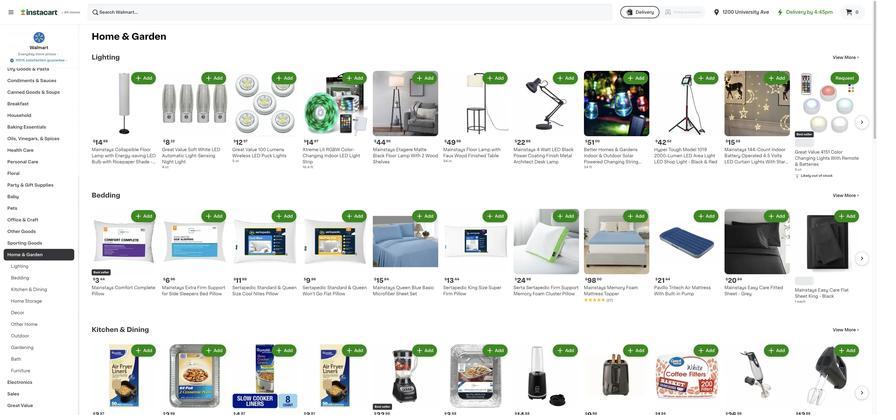 Task type: locate. For each thing, give the bounding box(es) containing it.
view more link for kitchen & dining
[[833, 327, 860, 333]]

1 horizontal spatial color
[[831, 150, 843, 154]]

sheet inside mainstays  easy care flat sheet king - black 1 each
[[795, 292, 807, 296]]

1 view more from the top
[[833, 55, 856, 60]]

mainstays down $ 3 44
[[92, 286, 114, 290]]

canned
[[7, 90, 25, 94]]

2 96 from the left
[[311, 278, 316, 281]]

condiments & sauces link
[[4, 75, 74, 86]]

mattress right "air"
[[692, 286, 711, 290]]

00 right 51
[[595, 140, 600, 143]]

bedding link down ivory
[[92, 192, 120, 199]]

2 horizontal spatial floor
[[466, 148, 477, 152]]

0 horizontal spatial sheet
[[396, 292, 409, 296]]

$ inside $ 14 97
[[304, 140, 306, 143]]

98 right 49
[[456, 140, 461, 143]]

other for other home
[[11, 322, 23, 327]]

2 pillow from the left
[[454, 292, 466, 296]]

delivery by 4:45pm link
[[776, 9, 833, 16]]

$ for mainstays  144-count indoor battery operated 4.5 volts led curtain lights with stars & moons - warm white
[[726, 140, 728, 143]]

3 view more from the top
[[833, 328, 856, 332]]

count
[[757, 148, 771, 152]]

each
[[797, 298, 806, 301]]

98 inside $ 24 98
[[526, 278, 531, 281]]

pillow right 'bed'
[[209, 292, 222, 296]]

queen inside sertapedic standard & queen won't go flat pillow
[[352, 286, 367, 290]]

22 up power
[[517, 139, 525, 146]]

1 84 from the left
[[384, 278, 389, 281]]

2 14 from the left
[[306, 139, 313, 146]]

add button
[[132, 73, 155, 84], [202, 73, 226, 84], [272, 73, 296, 84], [343, 73, 366, 84], [413, 73, 437, 84], [483, 73, 507, 84], [554, 73, 577, 84], [624, 73, 647, 84], [694, 73, 718, 84], [765, 73, 788, 84], [132, 211, 155, 222], [202, 211, 226, 222], [272, 211, 296, 222], [343, 211, 366, 222], [413, 211, 437, 222], [483, 211, 507, 222], [554, 211, 577, 222], [624, 211, 647, 222], [694, 211, 718, 222], [765, 211, 788, 222], [835, 211, 858, 222], [132, 345, 155, 356], [202, 345, 226, 356], [272, 345, 296, 356], [343, 345, 366, 356], [413, 345, 437, 356], [483, 345, 507, 356], [554, 345, 577, 356], [624, 345, 647, 356], [694, 345, 718, 356], [765, 345, 788, 356], [835, 345, 858, 356]]

88 up power
[[526, 140, 531, 143]]

pillow down the $ 13 44
[[454, 292, 466, 296]]

sertapedic inside sertapedic standard & queen won't go flat pillow
[[303, 286, 326, 290]]

with down 4.5
[[766, 160, 775, 164]]

$ for sertapedic king size super firm pillow
[[444, 278, 447, 281]]

led down 100
[[252, 154, 260, 158]]

goods for other
[[21, 230, 36, 234]]

$ for mainstays  queen blue basic microfiber sheet set
[[374, 278, 376, 281]]

$ 6 96
[[163, 278, 175, 284]]

1 wood from the left
[[454, 154, 467, 158]]

mainstays down $ 98 00
[[584, 286, 606, 290]]

1 queen from the left
[[282, 286, 297, 290]]

0 vertical spatial bedding link
[[92, 192, 120, 199]]

item carousel region containing 14
[[92, 68, 869, 182]]

2 wood from the left
[[425, 154, 438, 158]]

lights inside mainstays  144-count indoor battery operated 4.5 volts led curtain lights with stars & moons - warm white
[[751, 160, 765, 164]]

product group containing 51
[[584, 71, 649, 170]]

2 horizontal spatial 84
[[808, 278, 812, 281]]

bath link
[[4, 354, 74, 365]]

lighting link for leftmost bedding link
[[4, 261, 74, 272]]

best seller for mainstays  comfort complete pillow
[[94, 271, 109, 274]]

100
[[258, 148, 266, 152]]

light inside great value soft white led automatic light-sensing night light 4 ct
[[175, 160, 186, 164]]

0 horizontal spatial 20
[[728, 278, 737, 284]]

$ for better homes & gardens indoor & outdoor solar powered changing string light - multi-color
[[585, 140, 587, 143]]

98 for 24
[[526, 278, 531, 281]]

97 inside $ 14 97
[[314, 140, 318, 143]]

led down battery
[[725, 160, 733, 164]]

2 view more from the top
[[833, 193, 856, 198]]

1 vertical spatial kitchen & dining link
[[92, 326, 149, 334]]

$ inside $ 6 96
[[163, 278, 165, 281]]

other down office
[[7, 230, 20, 234]]

pillow right "go"
[[333, 292, 345, 296]]

lights up "warm"
[[751, 160, 765, 164]]

great inside great value soft white led automatic light-sensing night light 4 ct
[[162, 148, 174, 152]]

$ inside $ 9 96
[[304, 278, 306, 281]]

44 right 13
[[454, 278, 459, 281]]

ft right 34
[[589, 166, 592, 169]]

0 vertical spatial more
[[845, 55, 856, 60]]

mainstays for $ 44 95
[[373, 148, 395, 152]]

4 down night
[[162, 166, 164, 169]]

mainstays inside mainstays  comfort complete pillow
[[92, 286, 114, 290]]

hyper tough model 1019 2000-lumen led area light led shop light - black & red
[[654, 148, 717, 164]]

0 horizontal spatial ft
[[310, 166, 313, 169]]

wood right 2
[[425, 154, 438, 158]]

0 horizontal spatial $ 20 84
[[726, 278, 742, 284]]

view for bedding
[[833, 193, 844, 198]]

44 for 21
[[665, 278, 670, 281]]

with down pavillo
[[654, 292, 664, 296]]

ct inside great value soft white led automatic light-sensing night light 4 ct
[[165, 166, 169, 169]]

0 horizontal spatial in
[[449, 160, 452, 163]]

00 inside $ 51 00
[[595, 140, 600, 143]]

84 inside $ 15 84
[[384, 278, 389, 281]]

1 easy from the left
[[748, 286, 758, 290]]

mainstays for $ 3 44
[[92, 286, 114, 290]]

1 vertical spatial view more
[[833, 193, 856, 198]]

service type group
[[620, 6, 706, 18]]

$ inside $ 15 84
[[374, 278, 376, 281]]

king inside sertapedic king size super firm pillow
[[468, 286, 478, 290]]

0 horizontal spatial 84
[[384, 278, 389, 281]]

58
[[736, 140, 740, 143]]

1 horizontal spatial easy
[[818, 286, 828, 290]]

2 horizontal spatial 98
[[587, 278, 596, 284]]

lumens
[[267, 148, 284, 152]]

item carousel region containing add
[[83, 341, 869, 415]]

& inside hyper tough model 1019 2000-lumen led area light led shop light - black & red
[[704, 160, 708, 164]]

seller
[[804, 133, 812, 136], [101, 271, 109, 274], [382, 406, 390, 408]]

pasta
[[37, 67, 49, 71]]

8
[[165, 139, 170, 146]]

night
[[162, 160, 174, 164]]

3 view more link from the top
[[833, 327, 860, 333]]

5 inside great value 100 lumens wireless led puck lights 5 ct
[[232, 160, 235, 163]]

mainstays for $ 98 00
[[584, 286, 606, 290]]

1 horizontal spatial foam
[[626, 286, 638, 290]]

$ inside the $ 44 95
[[374, 140, 376, 143]]

2 vertical spatial view
[[833, 328, 844, 332]]

$ for hyper tough model 1019 2000-lumen led area light led shop light - black & red
[[655, 140, 658, 143]]

with
[[492, 148, 501, 152], [105, 154, 114, 158], [102, 160, 112, 164]]

- inside mainstays  easy care flat sheet king - black 1 each
[[819, 292, 821, 296]]

1 96 from the left
[[170, 278, 175, 281]]

None search field
[[87, 4, 612, 21]]

pillow right cluster
[[562, 292, 575, 296]]

queen for 11
[[282, 286, 297, 290]]

3 pillow from the left
[[209, 292, 222, 296]]

mainstays for $ 14 88
[[92, 148, 114, 152]]

great
[[162, 148, 174, 152], [232, 148, 244, 152], [795, 150, 807, 154], [7, 404, 20, 408]]

sertapedic for 13
[[443, 286, 467, 290]]

84 up the "microfiber"
[[384, 278, 389, 281]]

0 horizontal spatial 15
[[376, 278, 384, 284]]

health care
[[7, 148, 34, 152]]

2 97 from the left
[[314, 140, 318, 143]]

0 horizontal spatial white
[[198, 148, 211, 152]]

mainstays inside mainstays  144-count indoor battery operated 4.5 volts led curtain lights with stars & moons - warm white
[[725, 148, 747, 152]]

standard
[[257, 286, 277, 290], [327, 286, 347, 290]]

15 for $ 15 58
[[728, 139, 735, 146]]

xtreme
[[303, 148, 318, 152]]

sertapedic for 11
[[232, 286, 256, 290]]

with left 2
[[411, 154, 421, 158]]

1 vertical spatial in
[[677, 292, 680, 296]]

3 more from the top
[[845, 328, 856, 332]]

4 up the coating on the right top of the page
[[537, 148, 540, 152]]

14 for $ 14 97
[[306, 139, 313, 146]]

seller for mainstays  comfort complete pillow
[[101, 271, 109, 274]]

value inside great value 4151 color changing lights with remote & batteries 5 ct
[[808, 150, 820, 154]]

0 horizontal spatial floor
[[140, 148, 151, 152]]

0 horizontal spatial lighting
[[11, 264, 28, 269]]

2 horizontal spatial 88
[[526, 140, 531, 143]]

0 horizontal spatial bedding
[[11, 276, 29, 280]]

$ for mainstays  4 watt led black power coating finish metal architect desk lamp
[[515, 140, 517, 143]]

2 horizontal spatial firm
[[551, 286, 560, 290]]

44 for 13
[[454, 278, 459, 281]]

1 horizontal spatial sheet
[[725, 292, 737, 296]]

great down the '8' on the left of the page
[[162, 148, 174, 152]]

2 ft from the left
[[589, 166, 592, 169]]

2 vertical spatial more
[[845, 328, 856, 332]]

2 vertical spatial best seller
[[375, 406, 390, 408]]

$
[[93, 140, 95, 143], [444, 140, 447, 143], [163, 140, 165, 143], [234, 140, 236, 143], [304, 140, 306, 143], [374, 140, 376, 143], [515, 140, 517, 143], [585, 140, 587, 143], [655, 140, 658, 143], [726, 140, 728, 143], [93, 278, 95, 281], [444, 278, 447, 281], [163, 278, 165, 281], [234, 278, 236, 281], [304, 278, 306, 281], [374, 278, 376, 281], [515, 278, 517, 281], [585, 278, 587, 281], [655, 278, 658, 281], [726, 278, 728, 281], [796, 278, 798, 281]]

value for lights
[[808, 150, 820, 154]]

ct inside great value 4151 color changing lights with remote & batteries 5 ct
[[798, 168, 801, 171]]

tough
[[669, 148, 682, 152]]

comfort
[[115, 286, 133, 290]]

flat inside sertapedic standard & queen won't go flat pillow
[[324, 292, 332, 296]]

1 horizontal spatial white
[[761, 166, 774, 170]]

memory inside the "serta sertapedic firm support memory foam cluster pillow"
[[514, 292, 532, 296]]

(27)
[[607, 299, 613, 302]]

20 up "mainstays  easy care fitted sheet - grey" on the bottom right of page
[[728, 278, 737, 284]]

color right 4151
[[831, 150, 843, 154]]

firm for 6
[[197, 286, 207, 290]]

0 vertical spatial in
[[449, 160, 452, 163]]

0 vertical spatial size
[[479, 286, 488, 290]]

ct
[[235, 160, 239, 163], [165, 166, 169, 169], [798, 168, 801, 171]]

view more for bedding
[[833, 193, 856, 198]]

$ inside $ 51 00
[[585, 140, 587, 143]]

3 queen from the left
[[396, 286, 411, 290]]

1 support from the left
[[208, 286, 225, 290]]

likely
[[801, 174, 811, 178]]

mainstays down the $ 14 88
[[92, 148, 114, 152]]

floor inside mainstays  floor lamp with faux wood finished table 54 in
[[466, 148, 477, 152]]

storage
[[25, 299, 42, 303]]

0
[[856, 10, 859, 14]]

1 horizontal spatial wood
[[454, 154, 467, 158]]

king inside mainstays  easy care flat sheet king - black 1 each
[[809, 292, 818, 296]]

4 inside great value soft white led automatic light-sensing night light 4 ct
[[162, 166, 164, 169]]

1 horizontal spatial 5
[[795, 168, 797, 171]]

pillow down 3
[[92, 292, 104, 296]]

seller inside button
[[382, 406, 390, 408]]

changing
[[303, 154, 323, 158], [795, 156, 816, 160], [604, 160, 625, 164]]

mainstays inside mainstays  extra firm support for side sleepers bed pillow
[[162, 286, 184, 290]]

2 queen from the left
[[352, 286, 367, 290]]

floor inside mainstays  etagere matte black floor lamp with 2 wood shelves
[[386, 154, 397, 158]]

96 inside $ 9 96
[[311, 278, 316, 281]]

1 horizontal spatial 88
[[242, 278, 247, 281]]

bedding down ivory
[[92, 192, 120, 199]]

hard
[[7, 32, 18, 36]]

1 horizontal spatial dining
[[127, 327, 149, 333]]

condiments
[[7, 79, 35, 83]]

1 horizontal spatial king
[[809, 292, 818, 296]]

2000-
[[654, 154, 668, 158]]

foam left cluster
[[533, 292, 545, 296]]

97 for 14
[[314, 140, 318, 143]]

great up batteries
[[795, 150, 807, 154]]

4 sertapedic from the left
[[526, 286, 550, 290]]

changing for great
[[795, 156, 816, 160]]

0 vertical spatial lighting
[[92, 54, 120, 61]]

walmart logo image
[[33, 32, 45, 43]]

2 vertical spatial item carousel region
[[83, 341, 869, 415]]

product group containing 98
[[584, 209, 649, 303]]

goods for sporting
[[28, 241, 42, 245]]

4 pillow from the left
[[266, 292, 278, 296]]

value down sales link
[[21, 404, 33, 408]]

0 vertical spatial other
[[7, 230, 20, 234]]

lamp up bulb
[[92, 154, 104, 158]]

1 ft from the left
[[310, 166, 313, 169]]

black inside mainstays  4 watt led black power coating finish metal architect desk lamp
[[562, 148, 574, 152]]

lamp down finish
[[547, 160, 559, 164]]

sheet for mainstays  easy care fitted sheet - grey
[[725, 292, 737, 296]]

with right bulb
[[102, 160, 112, 164]]

pavillo
[[654, 286, 668, 290]]

1 horizontal spatial indoor
[[584, 154, 598, 158]]

2 84 from the left
[[737, 278, 742, 281]]

pillow
[[92, 292, 104, 296], [454, 292, 466, 296], [209, 292, 222, 296], [266, 292, 278, 296], [333, 292, 345, 296], [562, 292, 575, 296]]

product group containing 21
[[654, 209, 720, 297]]

1 horizontal spatial best
[[375, 406, 381, 408]]

in
[[449, 160, 452, 163], [677, 292, 680, 296]]

$ for mainstays  comfort complete pillow
[[93, 278, 95, 281]]

2 sheet from the left
[[725, 292, 737, 296]]

1 sheet from the left
[[396, 292, 409, 296]]

1 pillow from the left
[[92, 292, 104, 296]]

1 sertapedic from the left
[[443, 286, 467, 290]]

0 horizontal spatial ct
[[165, 166, 169, 169]]

with inside mainstays  144-count indoor battery operated 4.5 volts led curtain lights with stars & moons - warm white
[[766, 160, 775, 164]]

mattress for 98
[[584, 292, 603, 296]]

add
[[143, 76, 152, 80], [214, 76, 223, 80], [284, 76, 293, 80], [354, 76, 363, 80], [425, 76, 433, 80], [495, 76, 504, 80], [565, 76, 574, 80], [636, 76, 644, 80], [706, 76, 715, 80], [776, 76, 785, 80], [143, 214, 152, 219], [214, 214, 223, 219], [284, 214, 293, 219], [354, 214, 363, 219], [425, 214, 433, 219], [495, 214, 504, 219], [565, 214, 574, 219], [636, 214, 644, 219], [706, 214, 715, 219], [776, 214, 785, 219], [846, 214, 855, 219], [143, 349, 152, 353], [214, 349, 223, 353], [284, 349, 293, 353], [354, 349, 363, 353], [425, 349, 433, 353], [495, 349, 504, 353], [565, 349, 574, 353], [636, 349, 644, 353], [706, 349, 715, 353], [776, 349, 785, 353], [846, 349, 855, 353]]

beer
[[7, 44, 18, 48]]

mainstays  collapsible floor lamp with energy-saving led bulb with ricepaper shade - ivory
[[92, 148, 156, 170]]

product group containing 12
[[232, 71, 298, 164]]

1 $ 20 84 from the left
[[726, 278, 742, 284]]

floor inside mainstays  collapsible floor lamp with energy-saving led bulb with ricepaper shade - ivory
[[140, 148, 151, 152]]

product group containing 13
[[443, 209, 509, 297]]

1 more from the top
[[845, 55, 856, 60]]

0 horizontal spatial easy
[[748, 286, 758, 290]]

1 vertical spatial color
[[611, 166, 623, 170]]

mattress inside pavillo tritech air mattress with built-in pump
[[692, 286, 711, 290]]

2 view more link from the top
[[833, 193, 860, 199]]

0 vertical spatial white
[[198, 148, 211, 152]]

00 inside $ 98 00
[[597, 278, 602, 281]]

sheet left grey
[[725, 292, 737, 296]]

personal
[[7, 160, 27, 164]]

pillow right nites
[[266, 292, 278, 296]]

led up shade
[[147, 154, 156, 158]]

product group containing 3
[[92, 209, 157, 297]]

0 horizontal spatial 96
[[170, 278, 175, 281]]

furniture link
[[4, 365, 74, 377]]

2 more from the top
[[845, 193, 856, 198]]

1 horizontal spatial ct
[[235, 160, 239, 163]]

1 horizontal spatial support
[[561, 286, 579, 290]]

$ 22 88
[[515, 139, 531, 146]]

ct down night
[[165, 166, 169, 169]]

floor up shelves
[[386, 154, 397, 158]]

bedding
[[92, 192, 120, 199], [11, 276, 29, 280]]

lamp
[[478, 148, 490, 152], [92, 154, 104, 158], [398, 154, 410, 158], [547, 160, 559, 164]]

sheet for mainstays  easy care flat sheet king - black 1 each
[[795, 292, 807, 296]]

black inside mainstays  etagere matte black floor lamp with 2 wood shelves
[[373, 154, 385, 158]]

go
[[316, 292, 323, 296]]

personal care link
[[4, 156, 74, 168]]

2 sertapedic from the left
[[232, 286, 256, 290]]

1 vertical spatial size
[[232, 292, 241, 296]]

0 vertical spatial king
[[468, 286, 478, 290]]

1 horizontal spatial 22
[[517, 139, 525, 146]]

0 vertical spatial view more link
[[833, 54, 860, 61]]

energy-
[[115, 154, 132, 158]]

mainstays  extra firm support for side sleepers bed pillow
[[162, 286, 225, 296]]

black
[[562, 148, 574, 152], [373, 154, 385, 158], [691, 160, 703, 164], [822, 292, 834, 296]]

44 for 3
[[100, 278, 105, 281]]

basic
[[422, 286, 434, 290]]

$ for great value soft white led automatic light-sensing night light
[[163, 140, 165, 143]]

3 sheet from the left
[[795, 292, 807, 296]]

indoor down better
[[584, 154, 598, 158]]

97 right 12
[[243, 140, 248, 143]]

1 vertical spatial mattress
[[584, 292, 603, 296]]

2 easy from the left
[[818, 286, 828, 290]]

1 vertical spatial other
[[11, 322, 23, 327]]

88 up mainstays  collapsible floor lamp with energy-saving led bulb with ricepaper shade - ivory in the top of the page
[[103, 140, 108, 143]]

0 horizontal spatial flat
[[324, 292, 332, 296]]

1 vertical spatial 4
[[162, 166, 164, 169]]

$ inside '$ 42 62'
[[655, 140, 658, 143]]

1 view from the top
[[833, 55, 844, 60]]

led inside great value soft white led automatic light-sensing night light 4 ct
[[212, 148, 220, 152]]

more for bedding
[[845, 193, 856, 198]]

all
[[64, 11, 69, 14]]

mainstays up each
[[795, 286, 817, 290]]

1 horizontal spatial firm
[[443, 292, 453, 296]]

white down 4.5
[[761, 166, 774, 170]]

home & garden
[[92, 32, 166, 41], [7, 253, 43, 257]]

0 horizontal spatial 97
[[243, 140, 248, 143]]

great down sales
[[7, 404, 20, 408]]

1 horizontal spatial 97
[[314, 140, 318, 143]]

98 up mainstays  memory foam mattress topper
[[587, 278, 596, 284]]

wood
[[454, 154, 467, 158], [425, 154, 438, 158]]

store
[[35, 53, 44, 56]]

view for kitchen & dining
[[833, 328, 844, 332]]

mainstays  144-count indoor battery operated 4.5 volts led curtain lights with stars & moons - warm white
[[725, 148, 788, 170]]

0 vertical spatial best seller
[[797, 133, 812, 136]]

with left energy- on the top
[[105, 154, 114, 158]]

blue
[[412, 286, 421, 290]]

party
[[7, 183, 19, 187]]

foam left pavillo
[[626, 286, 638, 290]]

00 up mainstays  memory foam mattress topper
[[597, 278, 602, 281]]

ct for changing
[[798, 168, 801, 171]]

sertapedic down the $ 13 44
[[443, 286, 467, 290]]

care
[[23, 148, 34, 152], [28, 160, 38, 164], [759, 286, 769, 290], [830, 286, 840, 290]]

$ inside $ 11 88
[[234, 278, 236, 281]]

best seller
[[797, 133, 812, 136], [94, 271, 109, 274], [375, 406, 390, 408]]

1 vertical spatial 00
[[597, 278, 602, 281]]

1 horizontal spatial best seller
[[375, 406, 390, 408]]

$ inside $ 98 00
[[585, 278, 587, 281]]

great value soft white led automatic light-sensing night light 4 ct
[[162, 148, 220, 169]]

2 view from the top
[[833, 193, 844, 198]]

44 inside $ 3 44
[[100, 278, 105, 281]]

indoor up volts
[[772, 148, 786, 152]]

1 vertical spatial view more link
[[833, 193, 860, 199]]

sertapedic inside the sertapedic standard & queen size cool nites pillow
[[232, 286, 256, 290]]

88 for 14
[[103, 140, 108, 143]]

floral
[[7, 171, 20, 176]]

0 vertical spatial 00
[[595, 140, 600, 143]]

mainstays down the $ 44 95
[[373, 148, 395, 152]]

6 pillow from the left
[[562, 292, 575, 296]]

view more for kitchen & dining
[[833, 328, 856, 332]]

5 pillow from the left
[[333, 292, 345, 296]]

support inside the "serta sertapedic firm support memory foam cluster pillow"
[[561, 286, 579, 290]]

goods for dry
[[16, 67, 31, 71]]

changing for xtreme
[[303, 154, 323, 158]]

$ 20 84 for mainstays  easy care flat sheet king - black
[[796, 278, 812, 284]]

light down 'powered' at the right top of page
[[584, 166, 595, 170]]

led inside great value 100 lumens wireless led puck lights 5 ct
[[252, 154, 260, 158]]

collapsible
[[115, 148, 139, 152]]

with inside great value 4151 color changing lights with remote & batteries 5 ct
[[831, 156, 841, 160]]

00 for 51
[[595, 140, 600, 143]]

$ inside $ 49 98
[[444, 140, 447, 143]]

3 sertapedic from the left
[[303, 286, 326, 290]]

item carousel region for bedding
[[83, 207, 869, 317]]

$ 49 98
[[444, 139, 461, 146]]

1 horizontal spatial standard
[[327, 286, 347, 290]]

★★★★★
[[584, 298, 605, 302], [584, 298, 605, 302]]

0 horizontal spatial 4
[[162, 166, 164, 169]]

goods up the 'sporting goods'
[[21, 230, 36, 234]]

1 horizontal spatial 96
[[311, 278, 316, 281]]

value left 4151
[[808, 150, 820, 154]]

15
[[728, 139, 735, 146], [376, 278, 384, 284]]

item carousel region containing 3
[[83, 207, 869, 317]]

color-
[[341, 148, 355, 152]]

standard inside sertapedic standard & queen won't go flat pillow
[[327, 286, 347, 290]]

decor link
[[4, 307, 74, 319]]

84 for queen
[[384, 278, 389, 281]]

$ for mainstays  collapsible floor lamp with energy-saving led bulb with ricepaper shade - ivory
[[93, 140, 95, 143]]

9
[[306, 278, 311, 284]]

1 97 from the left
[[243, 140, 248, 143]]

changing down xtreme
[[303, 154, 323, 158]]

goods down condiments & sauces
[[26, 90, 40, 94]]

sheet left set
[[396, 292, 409, 296]]

firm inside the "serta sertapedic firm support memory foam cluster pillow"
[[551, 286, 560, 290]]

other
[[7, 230, 20, 234], [11, 322, 23, 327]]

$ inside $ 15 58
[[726, 140, 728, 143]]

mainstays for $ 20 84
[[725, 286, 747, 290]]

product group containing 8
[[162, 71, 227, 170]]

view for lighting
[[833, 55, 844, 60]]

sertapedic inside sertapedic king size super firm pillow
[[443, 286, 467, 290]]

1 standard from the left
[[257, 286, 277, 290]]

value inside great value 100 lumens wireless led puck lights 5 ct
[[245, 148, 257, 152]]

kitchen & dining link
[[4, 284, 74, 296], [92, 326, 149, 334]]

view more link for bedding
[[833, 193, 860, 199]]

sertapedic down $ 24 98
[[526, 286, 550, 290]]

3 view from the top
[[833, 328, 844, 332]]

1 horizontal spatial bedding
[[92, 192, 120, 199]]

led down color-
[[339, 154, 348, 158]]

mainstays up battery
[[725, 148, 747, 152]]

changing up multi- on the top of page
[[604, 160, 625, 164]]

lamp up finished
[[478, 148, 490, 152]]

2 horizontal spatial lights
[[817, 156, 830, 160]]

value inside great value soft white led automatic light-sensing night light 4 ct
[[175, 148, 187, 152]]

1 vertical spatial best
[[94, 271, 100, 274]]

floor up finished
[[466, 148, 477, 152]]

$ 20 84 up each
[[796, 278, 812, 284]]

2 horizontal spatial queen
[[396, 286, 411, 290]]

96 inside $ 6 96
[[170, 278, 175, 281]]

0 vertical spatial 15
[[728, 139, 735, 146]]

$ inside $ 3 44
[[93, 278, 95, 281]]

1 horizontal spatial kitchen & dining
[[92, 327, 149, 333]]

100%
[[16, 59, 25, 62]]

led up sensing
[[212, 148, 220, 152]]

sertapedic for 9
[[303, 286, 326, 290]]

mainstays up grey
[[725, 286, 747, 290]]

floor up saving
[[140, 148, 151, 152]]

mainstays for $ 15 84
[[373, 286, 395, 290]]

easy
[[748, 286, 758, 290], [818, 286, 828, 290]]

84 up grey
[[737, 278, 742, 281]]

ct up likely
[[798, 168, 801, 171]]

2 standard from the left
[[327, 286, 347, 290]]

nites
[[253, 292, 265, 296]]

wood right faux
[[454, 154, 467, 158]]

indoor down rgbw
[[324, 154, 338, 158]]

44 inside $ 21 44
[[665, 278, 670, 281]]

mainstays up the "microfiber"
[[373, 286, 395, 290]]

0 vertical spatial kitchen & dining link
[[4, 284, 74, 296]]

1 horizontal spatial delivery
[[786, 10, 806, 14]]

15 left 58 on the right of the page
[[728, 139, 735, 146]]

faux
[[443, 154, 453, 158]]

1 horizontal spatial changing
[[604, 160, 625, 164]]

value for automatic
[[175, 148, 187, 152]]

outdoor down homes
[[603, 154, 621, 158]]

product group containing 44
[[373, 71, 438, 165]]

20 for mainstays  easy care flat sheet king - black
[[798, 278, 807, 284]]

product group containing 22
[[514, 71, 579, 165]]

0 horizontal spatial lighting link
[[4, 261, 74, 272]]

$ inside the $ 14 88
[[93, 140, 95, 143]]

mainstays inside mainstays  4 watt led black power coating finish metal architect desk lamp
[[514, 148, 536, 152]]

$ for mainstays  memory foam mattress topper
[[585, 278, 587, 281]]

sensing
[[198, 154, 215, 158]]

in down tritech
[[677, 292, 680, 296]]

$ inside $ 22 88
[[515, 140, 517, 143]]

0 vertical spatial foam
[[626, 286, 638, 290]]

98 for 49
[[456, 140, 461, 143]]

$ inside $ 24 98
[[515, 278, 517, 281]]

lamp inside mainstays  floor lamp with faux wood finished table 54 in
[[478, 148, 490, 152]]

2 vertical spatial best
[[375, 406, 381, 408]]

0 horizontal spatial support
[[208, 286, 225, 290]]

care inside "mainstays  easy care fitted sheet - grey"
[[759, 286, 769, 290]]

88 inside $ 11 88
[[242, 278, 247, 281]]

0 vertical spatial mattress
[[692, 286, 711, 290]]

in right 54
[[449, 160, 452, 163]]

0 horizontal spatial memory
[[514, 292, 532, 296]]

1 horizontal spatial floor
[[386, 154, 397, 158]]

1 vertical spatial dining
[[127, 327, 149, 333]]

prices
[[45, 53, 56, 56]]

2 $ 20 84 from the left
[[796, 278, 812, 284]]

electronics link
[[4, 377, 74, 388]]

96 right 9
[[311, 278, 316, 281]]

34
[[584, 166, 588, 169]]

3 84 from the left
[[808, 278, 812, 281]]

mainstays inside "mainstays  easy care fitted sheet - grey"
[[725, 286, 747, 290]]

44 right 3
[[100, 278, 105, 281]]

set
[[410, 292, 417, 296]]

university
[[735, 10, 759, 14]]

item carousel region
[[92, 68, 869, 182], [83, 207, 869, 317], [83, 341, 869, 415]]

best seller inside button
[[375, 406, 390, 408]]

standard inside the sertapedic standard & queen size cool nites pillow
[[257, 286, 277, 290]]

1 view more link from the top
[[833, 54, 860, 61]]

0 horizontal spatial size
[[232, 292, 241, 296]]

light down 'lumen' at the top right of page
[[676, 160, 687, 164]]

product group
[[92, 71, 157, 170], [162, 71, 227, 170], [232, 71, 298, 164], [303, 71, 368, 170], [373, 71, 438, 165], [443, 71, 509, 164], [514, 71, 579, 165], [584, 71, 649, 170], [654, 71, 720, 165], [725, 71, 790, 170], [795, 71, 860, 180], [92, 209, 157, 297], [162, 209, 227, 297], [232, 209, 298, 297], [303, 209, 368, 297], [373, 209, 438, 297], [443, 209, 509, 297], [514, 209, 579, 297], [584, 209, 649, 303], [654, 209, 720, 297], [725, 209, 790, 297], [795, 209, 860, 302], [92, 344, 157, 415], [162, 344, 227, 415], [232, 344, 298, 415], [303, 344, 368, 415], [373, 344, 438, 415], [443, 344, 509, 415], [514, 344, 579, 415], [584, 344, 649, 415], [654, 344, 720, 415], [725, 344, 790, 415], [795, 344, 860, 415]]

sertapedic inside the "serta sertapedic firm support memory foam cluster pillow"
[[526, 286, 550, 290]]

other down 'decor'
[[11, 322, 23, 327]]

$ for sertapedic standard & queen won't go flat pillow
[[304, 278, 306, 281]]

lights down lumens
[[273, 154, 286, 158]]

home & garden link
[[4, 249, 74, 261]]

lighting link for the view more link corresponding to lighting
[[92, 54, 120, 61]]

goods down other goods link
[[28, 241, 42, 245]]

lights down 4151
[[817, 156, 830, 160]]

mainstays for $ 22 88
[[514, 148, 536, 152]]

20 up each
[[798, 278, 807, 284]]

$ 42 62
[[655, 139, 672, 146]]

0 vertical spatial memory
[[607, 286, 625, 290]]

0 horizontal spatial firm
[[197, 286, 207, 290]]

1 14 from the left
[[95, 139, 103, 146]]

2 support from the left
[[561, 286, 579, 290]]

- inside hyper tough model 1019 2000-lumen led area light led shop light - black & red
[[688, 160, 690, 164]]

1 20 from the left
[[728, 278, 737, 284]]

light inside the xtreme lit rgbw color- changing indoor led light strip 16.4 ft
[[349, 154, 360, 158]]

1 vertical spatial bedding
[[11, 276, 29, 280]]

other for other goods
[[7, 230, 20, 234]]

$ 15 84
[[374, 278, 389, 284]]

1 horizontal spatial 84
[[737, 278, 742, 281]]

best seller for great value 4151 color changing lights with remote & batteries
[[797, 133, 812, 136]]

0 vertical spatial 4
[[537, 148, 540, 152]]

mattress for 21
[[692, 286, 711, 290]]

ft right 16.4
[[310, 166, 313, 169]]

lighting
[[92, 54, 120, 61], [11, 264, 28, 269]]

14 up bulb
[[95, 139, 103, 146]]

mainstays down $ 22 88
[[514, 148, 536, 152]]

with left remote
[[831, 156, 841, 160]]

0 vertical spatial item carousel region
[[92, 68, 869, 182]]

12
[[236, 139, 243, 146]]

bedding link down home & garden link
[[4, 272, 74, 284]]

changing up batteries
[[795, 156, 816, 160]]

ct for led
[[165, 166, 169, 169]]

changing inside great value 4151 color changing lights with remote & batteries 5 ct
[[795, 156, 816, 160]]

0 vertical spatial view more
[[833, 55, 856, 60]]

2 20 from the left
[[798, 278, 807, 284]]

walmart
[[30, 46, 48, 50]]

$ for mainstays  extra firm support for side sleepers bed pillow
[[163, 278, 165, 281]]

1 horizontal spatial 14
[[306, 139, 313, 146]]

1 vertical spatial view
[[833, 193, 844, 198]]

lamp down etagere
[[398, 154, 410, 158]]

14 up xtreme
[[306, 139, 313, 146]]

size left cool
[[232, 292, 241, 296]]

great for great value 4151 color changing lights with remote & batteries 5 ct
[[795, 150, 807, 154]]



Task type: vqa. For each thing, say whether or not it's contained in the screenshot.


Task type: describe. For each thing, give the bounding box(es) containing it.
bed
[[200, 292, 208, 296]]

support for 24
[[561, 286, 579, 290]]

all stores link
[[21, 4, 81, 21]]

pillow inside sertapedic standard & queen won't go flat pillow
[[333, 292, 345, 296]]

baking essentials link
[[4, 121, 74, 133]]

operated
[[742, 154, 762, 158]]

satisfaction
[[26, 59, 46, 62]]

finish
[[546, 154, 559, 158]]

ct inside great value 100 lumens wireless led puck lights 5 ct
[[235, 160, 239, 163]]

lights inside great value 4151 color changing lights with remote & batteries 5 ct
[[817, 156, 830, 160]]

product group containing 42
[[654, 71, 720, 165]]

baking essentials
[[7, 125, 46, 129]]

& inside mainstays  144-count indoor battery operated 4.5 volts led curtain lights with stars & moons - warm white
[[725, 166, 728, 170]]

88 for 22
[[526, 140, 531, 143]]

with inside mainstays  floor lamp with faux wood finished table 54 in
[[492, 148, 501, 152]]

care inside mainstays  easy care flat sheet king - black 1 each
[[830, 286, 840, 290]]

product group containing 11
[[232, 209, 298, 297]]

memory inside mainstays  memory foam mattress topper
[[607, 286, 625, 290]]

item carousel region for lighting
[[92, 68, 869, 182]]

size inside sertapedic king size super firm pillow
[[479, 286, 488, 290]]

pillow inside sertapedic king size super firm pillow
[[454, 292, 466, 296]]

household
[[7, 113, 31, 118]]

white inside mainstays  144-count indoor battery operated 4.5 volts led curtain lights with stars & moons - warm white
[[761, 166, 774, 170]]

$ 24 98
[[515, 278, 531, 284]]

canned goods & soups
[[7, 90, 60, 94]]

with inside mainstays  etagere matte black floor lamp with 2 wood shelves
[[411, 154, 421, 158]]

1 horizontal spatial lighting
[[92, 54, 120, 61]]

coating
[[528, 154, 545, 158]]

model
[[683, 148, 696, 152]]

pillow inside the "serta sertapedic firm support memory foam cluster pillow"
[[562, 292, 575, 296]]

wood inside mainstays  etagere matte black floor lamp with 2 wood shelves
[[425, 154, 438, 158]]

walmart link
[[30, 32, 48, 51]]

homes
[[598, 148, 614, 152]]

great for great value soft white led automatic light-sensing night light 4 ct
[[162, 148, 174, 152]]

pets link
[[4, 203, 74, 214]]

84 for easy
[[737, 278, 742, 281]]

delivery for delivery
[[636, 10, 654, 14]]

flat inside mainstays  easy care flat sheet king - black 1 each
[[841, 286, 849, 290]]

standard for 9
[[327, 286, 347, 290]]

product group containing 24
[[514, 209, 579, 297]]

goods for canned
[[26, 90, 40, 94]]

mainstays  4 watt led black power coating finish metal architect desk lamp
[[514, 148, 574, 164]]

more for lighting
[[845, 55, 856, 60]]

ave
[[760, 10, 769, 14]]

firm for 24
[[551, 286, 560, 290]]

black inside hyper tough model 1019 2000-lumen led area light led shop light - black & red
[[691, 160, 703, 164]]

1 vertical spatial home & garden
[[7, 253, 43, 257]]

color inside better homes & gardens indoor & outdoor solar powered changing string light - multi-color
[[611, 166, 623, 170]]

$ 14 97
[[304, 139, 318, 146]]

ft inside product group
[[589, 166, 592, 169]]

led down 'model'
[[684, 154, 692, 158]]

solar
[[623, 154, 633, 158]]

1 horizontal spatial kitchen
[[92, 327, 118, 333]]

- inside mainstays  collapsible floor lamp with energy-saving led bulb with ricepaper shade - ivory
[[151, 160, 152, 164]]

best seller button
[[373, 344, 438, 415]]

foam inside the "serta sertapedic firm support memory foam cluster pillow"
[[533, 292, 545, 296]]

0 horizontal spatial kitchen & dining link
[[4, 284, 74, 296]]

other goods
[[7, 230, 36, 234]]

lamp inside mainstays  4 watt led black power coating finish metal architect desk lamp
[[547, 160, 559, 164]]

00 for 98
[[597, 278, 602, 281]]

with inside pavillo tritech air mattress with built-in pump
[[654, 292, 664, 296]]

sales link
[[4, 388, 74, 400]]

wine link
[[4, 17, 74, 28]]

$ for serta sertapedic firm support memory foam cluster pillow
[[515, 278, 517, 281]]

$ for sertapedic standard & queen size cool nites pillow
[[234, 278, 236, 281]]

5 inside great value 4151 color changing lights with remote & batteries 5 ct
[[795, 168, 797, 171]]

mainstays inside mainstays  easy care flat sheet king - black 1 each
[[795, 286, 817, 290]]

& inside "link"
[[22, 218, 26, 222]]

$ for pavillo tritech air mattress with built-in pump
[[655, 278, 658, 281]]

black inside mainstays  easy care flat sheet king - black 1 each
[[822, 292, 834, 296]]

queen for 9
[[352, 286, 367, 290]]

1 vertical spatial with
[[105, 154, 114, 158]]

queen inside mainstays  queen blue basic microfiber sheet set
[[396, 286, 411, 290]]

serta
[[514, 286, 525, 290]]

dry
[[7, 67, 15, 71]]

led inside the xtreme lit rgbw color- changing indoor led light strip 16.4 ft
[[339, 154, 348, 158]]

- inside better homes & gardens indoor & outdoor solar powered changing string light - multi-color
[[596, 166, 598, 170]]

office & craft link
[[4, 214, 74, 226]]

in inside mainstays  floor lamp with faux wood finished table 54 in
[[449, 160, 452, 163]]

shop
[[664, 160, 675, 164]]

standard for 11
[[257, 286, 277, 290]]

62
[[667, 140, 672, 143]]

96 for 9
[[311, 278, 316, 281]]

delivery for delivery by 4:45pm
[[786, 10, 806, 14]]

easy for grey
[[748, 286, 758, 290]]

0 horizontal spatial dining
[[33, 288, 47, 292]]

$ 20 84 for mainstays  easy care fitted sheet - grey
[[726, 278, 742, 284]]

pets
[[7, 206, 17, 211]]

outdoor link
[[4, 330, 74, 342]]

88 for 11
[[242, 278, 247, 281]]

led inside mainstays  collapsible floor lamp with energy-saving led bulb with ricepaper shade - ivory
[[147, 154, 156, 158]]

shade
[[136, 160, 149, 164]]

firm inside sertapedic king size super firm pillow
[[443, 292, 453, 296]]

14 for $ 14 88
[[95, 139, 103, 146]]

ft inside the xtreme lit rgbw color- changing indoor led light strip 16.4 ft
[[310, 166, 313, 169]]

beverages
[[19, 32, 43, 36]]

view more link for lighting
[[833, 54, 860, 61]]

mainstays  easy care flat sheet king - black 1 each
[[795, 286, 849, 301]]

sales
[[7, 392, 19, 396]]

light up red
[[704, 154, 715, 158]]

led inside mainstays  144-count indoor battery operated 4.5 volts led curtain lights with stars & moons - warm white
[[725, 160, 733, 164]]

soups
[[46, 90, 60, 94]]

gift
[[25, 183, 33, 187]]

1 horizontal spatial kitchen & dining link
[[92, 326, 149, 334]]

watt
[[541, 148, 551, 152]]

tritech
[[669, 286, 684, 290]]

pillow inside mainstays  extra firm support for side sleepers bed pillow
[[209, 292, 222, 296]]

20 for mainstays  easy care fitted sheet - grey
[[728, 278, 737, 284]]

1 vertical spatial lighting
[[11, 264, 28, 269]]

in inside pavillo tritech air mattress with built-in pump
[[677, 292, 680, 296]]

supplies
[[34, 183, 54, 187]]

$ for mainstays  easy care flat sheet king - black
[[796, 278, 798, 281]]

$ for mainstays  etagere matte black floor lamp with 2 wood shelves
[[374, 140, 376, 143]]

for
[[162, 292, 168, 296]]

size inside the sertapedic standard & queen size cool nites pillow
[[232, 292, 241, 296]]

6
[[165, 278, 170, 284]]

electronics
[[7, 380, 32, 385]]

lamp inside mainstays  collapsible floor lamp with energy-saving led bulb with ricepaper shade - ivory
[[92, 154, 104, 158]]

$ 51 00
[[585, 139, 600, 146]]

etagere
[[396, 148, 413, 152]]

1 horizontal spatial bedding link
[[92, 192, 120, 199]]

1 vertical spatial kitchen & dining
[[92, 327, 149, 333]]

foam inside mainstays  memory foam mattress topper
[[626, 286, 638, 290]]

$ for mainstays  easy care fitted sheet - grey
[[726, 278, 728, 281]]

product group containing 6
[[162, 209, 227, 297]]

Search field
[[88, 4, 612, 20]]

stores
[[69, 11, 80, 14]]

& inside great value 4151 color changing lights with remote & batteries 5 ct
[[795, 162, 798, 167]]

great for great value
[[7, 404, 20, 408]]

led down 2000-
[[654, 160, 663, 164]]

indoor inside mainstays  144-count indoor battery operated 4.5 volts led curtain lights with stars & moons - warm white
[[772, 148, 786, 152]]

air
[[685, 286, 691, 290]]

wine
[[7, 20, 18, 25]]

white inside great value soft white led automatic light-sensing night light 4 ct
[[198, 148, 211, 152]]

$ 9 96
[[304, 278, 316, 284]]

easy for -
[[818, 286, 828, 290]]

table
[[487, 154, 499, 158]]

& inside the sertapedic standard & queen size cool nites pillow
[[278, 286, 281, 290]]

pillow inside mainstays  comfort complete pillow
[[92, 292, 104, 296]]

condiments & sauces
[[7, 79, 56, 83]]

sheet inside mainstays  queen blue basic microfiber sheet set
[[396, 292, 409, 296]]

sporting goods link
[[4, 237, 74, 249]]

24
[[517, 278, 526, 284]]

warm
[[748, 166, 760, 170]]

color inside great value 4151 color changing lights with remote & batteries 5 ct
[[831, 150, 843, 154]]

outdoor inside outdoor link
[[11, 334, 29, 338]]

97 for 12
[[243, 140, 248, 143]]

value for led
[[245, 148, 257, 152]]

beer & cider link
[[4, 40, 74, 52]]

oils, vinegars, & spices
[[7, 137, 59, 141]]

100% satisfaction guarantee
[[16, 59, 65, 62]]

care inside "link"
[[28, 160, 38, 164]]

gardening link
[[4, 342, 74, 354]]

2 vertical spatial with
[[102, 160, 112, 164]]

wood inside mainstays  floor lamp with faux wood finished table 54 in
[[454, 154, 467, 158]]

baking
[[7, 125, 23, 129]]

great for great value 100 lumens wireless led puck lights 5 ct
[[232, 148, 244, 152]]

- inside mainstays  144-count indoor battery operated 4.5 volts led curtain lights with stars & moons - warm white
[[745, 166, 747, 170]]

$ for xtreme lit rgbw color- changing indoor led light strip
[[304, 140, 306, 143]]

lights inside great value 100 lumens wireless led puck lights 5 ct
[[273, 154, 286, 158]]

96 for 6
[[170, 278, 175, 281]]

mainstays inside mainstays  floor lamp with faux wood finished table 54 in
[[443, 148, 465, 152]]

guarantee
[[47, 59, 65, 62]]

stock
[[823, 174, 833, 178]]

decor
[[11, 311, 24, 315]]

pillow inside the sertapedic standard & queen size cool nites pillow
[[266, 292, 278, 296]]

by
[[807, 10, 813, 14]]

craft
[[27, 218, 38, 222]]

& inside sertapedic standard & queen won't go flat pillow
[[348, 286, 351, 290]]

mainstays for $ 15 58
[[725, 148, 747, 152]]

cool
[[242, 292, 252, 296]]

all stores
[[64, 11, 80, 14]]

$ 13 44
[[444, 278, 459, 284]]

mainstays  etagere matte black floor lamp with 2 wood shelves
[[373, 148, 438, 164]]

everyday
[[18, 53, 35, 56]]

0 horizontal spatial garden
[[26, 253, 43, 257]]

instacart logo image
[[21, 9, 57, 16]]

other home
[[11, 322, 38, 327]]

0 vertical spatial home & garden
[[92, 32, 166, 41]]

out
[[812, 174, 818, 178]]

indoor inside better homes & gardens indoor & outdoor solar powered changing string light - multi-color
[[584, 154, 598, 158]]

0 vertical spatial kitchen & dining
[[11, 288, 47, 292]]

44 left 95
[[376, 139, 386, 146]]

soft
[[188, 148, 197, 152]]

stars
[[777, 160, 788, 164]]

22 inside the '$ 8 22'
[[171, 140, 175, 143]]

volts
[[771, 154, 782, 158]]

more for kitchen & dining
[[845, 328, 856, 332]]

view more for lighting
[[833, 55, 856, 60]]

light inside better homes & gardens indoor & outdoor solar powered changing string light - multi-color
[[584, 166, 595, 170]]

complete
[[134, 286, 155, 290]]

item carousel region for kitchen & dining
[[83, 341, 869, 415]]

product group containing request
[[795, 71, 860, 180]]

indoor inside the xtreme lit rgbw color- changing indoor led light strip 16.4 ft
[[324, 154, 338, 158]]

lamp inside mainstays  etagere matte black floor lamp with 2 wood shelves
[[398, 154, 410, 158]]

support for 6
[[208, 286, 225, 290]]

seller for great value 4151 color changing lights with remote & batteries
[[804, 133, 812, 136]]

0 horizontal spatial bedding link
[[4, 272, 74, 284]]

floral link
[[4, 168, 74, 179]]

light-
[[185, 154, 198, 158]]

product group containing 9
[[303, 209, 368, 297]]

party & gift supplies link
[[4, 179, 74, 191]]

product group containing 49
[[443, 71, 509, 164]]

mainstays  comfort complete pillow
[[92, 286, 155, 296]]

$ for great value 100 lumens wireless led puck lights
[[234, 140, 236, 143]]

changing inside better homes & gardens indoor & outdoor solar powered changing string light - multi-color
[[604, 160, 625, 164]]

personal care
[[7, 160, 38, 164]]

4 inside mainstays  4 watt led black power coating finish metal architect desk lamp
[[537, 148, 540, 152]]

best inside button
[[375, 406, 381, 408]]

hyper
[[654, 148, 668, 152]]

best for mainstays  comfort complete pillow
[[94, 271, 100, 274]]

- inside "mainstays  easy care fitted sheet - grey"
[[738, 292, 740, 296]]

remote
[[842, 156, 859, 160]]

home storage
[[11, 299, 42, 303]]

oils,
[[7, 137, 17, 141]]

outdoor inside better homes & gardens indoor & outdoor solar powered changing string light - multi-color
[[603, 154, 621, 158]]

best for great value 4151 color changing lights with remote & batteries
[[797, 133, 803, 136]]

0 horizontal spatial kitchen
[[11, 288, 28, 292]]

mainstays for $ 6 96
[[162, 286, 184, 290]]

0 vertical spatial garden
[[131, 32, 166, 41]]

led inside mainstays  4 watt led black power coating finish metal architect desk lamp
[[552, 148, 561, 152]]

3
[[95, 278, 99, 284]]

15 for $ 15 84
[[376, 278, 384, 284]]

everyday store prices link
[[18, 52, 60, 57]]



